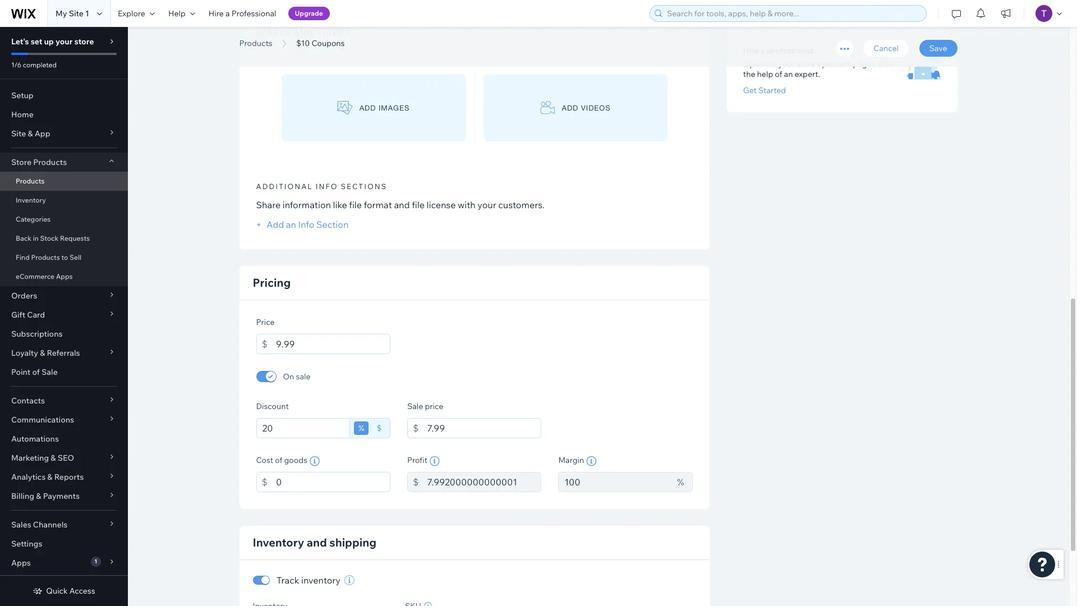 Task type: vqa. For each thing, say whether or not it's contained in the screenshot.
Add
yes



Task type: locate. For each thing, give the bounding box(es) containing it.
site right my
[[69, 8, 84, 19]]

0 vertical spatial inventory
[[16, 196, 46, 204]]

expert.
[[795, 69, 820, 79]]

$10 coupons down videos
[[296, 38, 345, 48]]

info tooltip image right "margin"
[[587, 456, 597, 466]]

categories
[[16, 215, 51, 223]]

inventory inside 'link'
[[16, 196, 46, 204]]

0 vertical spatial an
[[784, 69, 793, 79]]

0 vertical spatial 1
[[85, 8, 89, 19]]

license
[[427, 199, 456, 210]]

with right license
[[458, 199, 476, 210]]

0 horizontal spatial your
[[56, 36, 73, 47]]

1 horizontal spatial of
[[275, 455, 283, 465]]

info
[[316, 182, 338, 191]]

let's
[[11, 36, 29, 47]]

a left 'professional'
[[226, 8, 230, 19]]

a up 'optimize'
[[761, 45, 765, 56]]

site down home
[[11, 129, 26, 139]]

info tooltip image right 'profit'
[[430, 456, 440, 466]]

0 vertical spatial with
[[878, 59, 893, 69]]

& right billing
[[36, 491, 41, 501]]

stock
[[40, 234, 59, 242]]

setup
[[11, 90, 34, 100]]

$10 coupons form
[[128, 0, 1078, 606]]

orders button
[[0, 286, 128, 305]]

%
[[358, 423, 364, 433], [677, 477, 684, 488]]

set
[[31, 36, 42, 47]]

& for analytics
[[47, 472, 52, 482]]

your
[[56, 36, 73, 47], [779, 59, 795, 69], [478, 199, 497, 210]]

cost of goods
[[256, 455, 307, 465]]

products down store
[[16, 177, 45, 185]]

of right point
[[32, 367, 40, 377]]

0 horizontal spatial an
[[286, 219, 296, 230]]

site inside "site & app" dropdown button
[[11, 129, 26, 139]]

1 horizontal spatial products link
[[234, 38, 278, 49]]

1 horizontal spatial sale
[[407, 401, 423, 411]]

upgrade button
[[288, 7, 330, 20]]

contacts
[[11, 396, 45, 406]]

0 vertical spatial and
[[294, 28, 314, 37]]

None text field
[[276, 472, 391, 492]]

find
[[16, 253, 30, 262]]

videos icon image
[[540, 101, 555, 115]]

0 horizontal spatial apps
[[11, 558, 31, 568]]

loyalty
[[11, 348, 38, 358]]

a for professional
[[761, 45, 765, 56]]

0 vertical spatial sale
[[42, 367, 58, 377]]

0 horizontal spatial site
[[11, 129, 26, 139]]

2 add from the left
[[562, 104, 579, 112]]

cancel button
[[864, 40, 909, 57]]

1 vertical spatial inventory
[[253, 535, 304, 549]]

1 horizontal spatial hire
[[744, 45, 759, 56]]

1 horizontal spatial inventory
[[253, 535, 304, 549]]

0 horizontal spatial hire
[[209, 8, 224, 19]]

0 vertical spatial %
[[358, 423, 364, 433]]

with inside optimize your store's product pages with the help of an expert.
[[878, 59, 893, 69]]

add an info section
[[265, 219, 349, 230]]

2 file from the left
[[412, 199, 425, 210]]

apps down find products to sell link
[[56, 272, 73, 281]]

add
[[360, 104, 376, 112], [562, 104, 579, 112]]

sale left price
[[407, 401, 423, 411]]

of right help
[[775, 69, 783, 79]]

an left expert.
[[784, 69, 793, 79]]

0 horizontal spatial 1
[[85, 8, 89, 19]]

1 right my
[[85, 8, 89, 19]]

and right format
[[394, 199, 410, 210]]

0 horizontal spatial of
[[32, 367, 40, 377]]

1 horizontal spatial add
[[562, 104, 579, 112]]

2 horizontal spatial of
[[775, 69, 783, 79]]

2 vertical spatial your
[[478, 199, 497, 210]]

gift
[[11, 310, 25, 320]]

2 vertical spatial of
[[275, 455, 283, 465]]

point
[[11, 367, 30, 377]]

of right cost
[[275, 455, 283, 465]]

analytics & reports
[[11, 472, 84, 482]]

billing
[[11, 491, 34, 501]]

0 horizontal spatial products link
[[0, 172, 128, 191]]

discount
[[256, 401, 289, 411]]

1 horizontal spatial with
[[878, 59, 893, 69]]

gift card button
[[0, 305, 128, 324]]

hire
[[209, 8, 224, 19], [744, 45, 759, 56]]

& left reports
[[47, 472, 52, 482]]

of inside optimize your store's product pages with the help of an expert.
[[775, 69, 783, 79]]

0 horizontal spatial file
[[349, 199, 362, 210]]

products inside $10 coupons form
[[239, 38, 273, 48]]

$10 down images and videos
[[296, 38, 310, 48]]

1 horizontal spatial 1
[[94, 558, 97, 565]]

store products button
[[0, 153, 128, 172]]

1 horizontal spatial info tooltip image
[[587, 456, 597, 466]]

2 horizontal spatial your
[[779, 59, 795, 69]]

1 horizontal spatial %
[[677, 477, 684, 488]]

analytics
[[11, 472, 46, 482]]

marketing & seo button
[[0, 448, 128, 467]]

0 horizontal spatial info tooltip image
[[430, 456, 440, 466]]

0 vertical spatial a
[[226, 8, 230, 19]]

sale inside $10 coupons form
[[407, 401, 423, 411]]

an inside optimize your store's product pages with the help of an expert.
[[784, 69, 793, 79]]

quick access button
[[33, 586, 95, 596]]

inventory inside $10 coupons form
[[253, 535, 304, 549]]

None text field
[[276, 334, 391, 354], [256, 418, 350, 438], [427, 472, 542, 492], [559, 472, 672, 492], [276, 334, 391, 354], [256, 418, 350, 438], [427, 472, 542, 492], [559, 472, 672, 492]]

& right 'loyalty'
[[40, 348, 45, 358]]

& inside popup button
[[40, 348, 45, 358]]

1 horizontal spatial file
[[412, 199, 425, 210]]

1 horizontal spatial site
[[69, 8, 84, 19]]

ecommerce apps
[[16, 272, 73, 281]]

optimize your store's product pages with the help of an expert.
[[744, 59, 893, 79]]

hire inside $10 coupons form
[[744, 45, 759, 56]]

0 horizontal spatial inventory
[[16, 196, 46, 204]]

1 horizontal spatial an
[[784, 69, 793, 79]]

your inside sidebar element
[[56, 36, 73, 47]]

products link down the images
[[234, 38, 278, 49]]

hire right help button
[[209, 8, 224, 19]]

1
[[85, 8, 89, 19], [94, 558, 97, 565]]

seo
[[58, 453, 74, 463]]

back in stock requests
[[16, 234, 90, 242]]

price
[[256, 317, 275, 327]]

products link down store products
[[0, 172, 128, 191]]

ecommerce
[[16, 272, 54, 281]]

hire a professional
[[209, 8, 276, 19]]

1 vertical spatial %
[[677, 477, 684, 488]]

a inside $10 coupons form
[[761, 45, 765, 56]]

1 vertical spatial sale
[[407, 401, 423, 411]]

with down cancel button
[[878, 59, 893, 69]]

add
[[267, 219, 284, 230]]

gallery image
[[338, 101, 353, 115]]

an
[[784, 69, 793, 79], [286, 219, 296, 230]]

on
[[283, 372, 294, 382]]

inventory and shipping
[[253, 535, 377, 549]]

images
[[379, 104, 410, 112]]

settings link
[[0, 534, 128, 553]]

and for shipping
[[307, 535, 327, 549]]

$10 down 'professional'
[[239, 24, 275, 49]]

1 horizontal spatial your
[[478, 199, 497, 210]]

of for point of sale
[[32, 367, 40, 377]]

products right store
[[33, 157, 67, 167]]

1 vertical spatial of
[[32, 367, 40, 377]]

1 vertical spatial 1
[[94, 558, 97, 565]]

1 info tooltip image from the left
[[430, 456, 440, 466]]

1 add from the left
[[360, 104, 376, 112]]

1 vertical spatial a
[[761, 45, 765, 56]]

inventory up track
[[253, 535, 304, 549]]

1 horizontal spatial a
[[761, 45, 765, 56]]

$10
[[239, 24, 275, 49], [296, 38, 310, 48]]

goods
[[284, 455, 307, 465]]

& left seo
[[51, 453, 56, 463]]

your left customers. at the top
[[478, 199, 497, 210]]

inventory up categories
[[16, 196, 46, 204]]

and down upgrade button
[[294, 28, 314, 37]]

and left 'shipping'
[[307, 535, 327, 549]]

sales
[[11, 520, 31, 530]]

your right up
[[56, 36, 73, 47]]

hire up 'optimize'
[[744, 45, 759, 56]]

& left app
[[28, 129, 33, 139]]

1 up access at the left bottom
[[94, 558, 97, 565]]

0 vertical spatial apps
[[56, 272, 73, 281]]

0 horizontal spatial %
[[358, 423, 364, 433]]

info tooltip image
[[430, 456, 440, 466], [587, 456, 597, 466]]

the
[[744, 69, 756, 79]]

0 vertical spatial hire
[[209, 8, 224, 19]]

file right like
[[349, 199, 362, 210]]

categories link
[[0, 210, 128, 229]]

2 info tooltip image from the left
[[587, 456, 597, 466]]

2 vertical spatial and
[[307, 535, 327, 549]]

setup link
[[0, 86, 128, 105]]

hire for hire a professional
[[209, 8, 224, 19]]

1 vertical spatial your
[[779, 59, 795, 69]]

add right gallery image
[[360, 104, 376, 112]]

0 vertical spatial your
[[56, 36, 73, 47]]

add videos
[[562, 104, 611, 112]]

1 horizontal spatial apps
[[56, 272, 73, 281]]

0 vertical spatial site
[[69, 8, 84, 19]]

0 horizontal spatial a
[[226, 8, 230, 19]]

1 vertical spatial site
[[11, 129, 26, 139]]

explore
[[118, 8, 145, 19]]

0 vertical spatial of
[[775, 69, 783, 79]]

1 horizontal spatial $10
[[296, 38, 310, 48]]

apps down settings
[[11, 558, 31, 568]]

hire a professional
[[744, 45, 814, 56]]

and
[[294, 28, 314, 37], [394, 199, 410, 210], [307, 535, 327, 549]]

sale
[[42, 367, 58, 377], [407, 401, 423, 411]]

optimize
[[744, 59, 777, 69]]

products
[[239, 38, 273, 48], [33, 157, 67, 167], [16, 177, 45, 185], [31, 253, 60, 262]]

file left license
[[412, 199, 425, 210]]

products up ecommerce apps
[[31, 253, 60, 262]]

products down the images
[[239, 38, 273, 48]]

a for professional
[[226, 8, 230, 19]]

an left info
[[286, 219, 296, 230]]

1 vertical spatial hire
[[744, 45, 759, 56]]

get
[[744, 85, 757, 95]]

1 vertical spatial products link
[[0, 172, 128, 191]]

info
[[298, 219, 314, 230]]

0 horizontal spatial sale
[[42, 367, 58, 377]]

inventory for inventory
[[16, 196, 46, 204]]

0 horizontal spatial add
[[360, 104, 376, 112]]

sale down loyalty & referrals
[[42, 367, 58, 377]]

add an info section link
[[256, 219, 349, 230]]

your down professional
[[779, 59, 795, 69]]

1 vertical spatial an
[[286, 219, 296, 230]]

$
[[262, 338, 267, 350], [413, 423, 419, 434], [377, 423, 382, 433], [262, 477, 267, 488], [413, 477, 419, 488]]

of inside sidebar element
[[32, 367, 40, 377]]

billing & payments
[[11, 491, 80, 501]]

0 vertical spatial products link
[[234, 38, 278, 49]]

add right the videos icon
[[562, 104, 579, 112]]

back
[[16, 234, 31, 242]]

track inventory
[[277, 575, 341, 586]]

0 horizontal spatial with
[[458, 199, 476, 210]]



Task type: describe. For each thing, give the bounding box(es) containing it.
sale
[[296, 372, 311, 382]]

store's
[[797, 59, 821, 69]]

communications
[[11, 415, 74, 425]]

contacts button
[[0, 391, 128, 410]]

$10 coupons down upgrade button
[[239, 24, 366, 49]]

of for cost of goods
[[275, 455, 283, 465]]

help
[[757, 69, 773, 79]]

sell
[[70, 253, 81, 262]]

pricing
[[253, 276, 291, 290]]

save
[[930, 43, 948, 53]]

& for marketing
[[51, 453, 56, 463]]

1 vertical spatial apps
[[11, 558, 31, 568]]

site & app button
[[0, 124, 128, 143]]

help button
[[162, 0, 202, 27]]

to
[[61, 253, 68, 262]]

videos
[[581, 104, 611, 112]]

section
[[316, 219, 349, 230]]

professional
[[767, 45, 814, 56]]

ecommerce apps link
[[0, 267, 128, 286]]

sales channels
[[11, 520, 68, 530]]

professional
[[232, 8, 276, 19]]

settings
[[11, 539, 42, 549]]

& for billing
[[36, 491, 41, 501]]

get started
[[744, 85, 786, 95]]

on sale
[[283, 372, 311, 382]]

help
[[168, 8, 186, 19]]

gift card
[[11, 310, 45, 320]]

coupons down upgrade button
[[279, 24, 366, 49]]

images
[[256, 28, 291, 37]]

cost
[[256, 455, 273, 465]]

orders
[[11, 291, 37, 301]]

loyalty & referrals button
[[0, 343, 128, 363]]

my
[[56, 8, 67, 19]]

analytics & reports button
[[0, 467, 128, 487]]

0 horizontal spatial $10
[[239, 24, 275, 49]]

info tooltip image for margin
[[587, 456, 597, 466]]

info tooltip image for profit
[[430, 456, 440, 466]]

price
[[425, 401, 444, 411]]

up
[[44, 36, 54, 47]]

save button
[[920, 40, 958, 57]]

payments
[[43, 491, 80, 501]]

store products
[[11, 157, 67, 167]]

add for add videos
[[562, 104, 579, 112]]

referrals
[[47, 348, 80, 358]]

Search for tools, apps, help & more... field
[[664, 6, 923, 21]]

and for videos
[[294, 28, 314, 37]]

images and videos
[[256, 28, 351, 37]]

sidebar element
[[0, 27, 128, 606]]

sale inside sidebar element
[[42, 367, 58, 377]]

1 vertical spatial and
[[394, 199, 410, 210]]

cancel
[[874, 43, 899, 53]]

point of sale link
[[0, 363, 128, 382]]

sales channels button
[[0, 515, 128, 534]]

coupons down videos
[[312, 38, 345, 48]]

$ text field
[[427, 418, 542, 438]]

quick access
[[46, 586, 95, 596]]

get started link
[[744, 85, 786, 95]]

find products to sell
[[16, 253, 81, 262]]

1 file from the left
[[349, 199, 362, 210]]

card
[[27, 310, 45, 320]]

customers.
[[499, 199, 545, 210]]

1 inside sidebar element
[[94, 558, 97, 565]]

quick
[[46, 586, 68, 596]]

your inside optimize your store's product pages with the help of an expert.
[[779, 59, 795, 69]]

sale price
[[407, 401, 444, 411]]

completed
[[23, 61, 57, 69]]

& for loyalty
[[40, 348, 45, 358]]

automations
[[11, 434, 59, 444]]

subscriptions link
[[0, 324, 128, 343]]

billing & payments button
[[0, 487, 128, 506]]

my site 1
[[56, 8, 89, 19]]

started
[[759, 85, 786, 95]]

additional
[[256, 182, 313, 191]]

profit
[[407, 455, 428, 465]]

videos
[[316, 28, 351, 37]]

add images
[[360, 104, 410, 112]]

shipping
[[330, 535, 377, 549]]

home link
[[0, 105, 128, 124]]

info tooltip image
[[310, 456, 320, 466]]

pages
[[853, 59, 876, 69]]

& for site
[[28, 129, 33, 139]]

marketing
[[11, 453, 49, 463]]

add for add images
[[360, 104, 376, 112]]

point of sale
[[11, 367, 58, 377]]

in
[[33, 234, 39, 242]]

additional info sections
[[256, 182, 387, 191]]

products inside popup button
[[33, 157, 67, 167]]

inventory for inventory and shipping
[[253, 535, 304, 549]]

information
[[283, 199, 331, 210]]

share information like file format and file license with your customers.
[[256, 199, 545, 210]]

1/6
[[11, 61, 21, 69]]

let's set up your store
[[11, 36, 94, 47]]

1 vertical spatial with
[[458, 199, 476, 210]]

marketing & seo
[[11, 453, 74, 463]]

none text field inside $10 coupons form
[[276, 472, 391, 492]]

hire for hire a professional
[[744, 45, 759, 56]]

automations link
[[0, 429, 128, 448]]

upgrade
[[295, 9, 323, 17]]

back in stock requests link
[[0, 229, 128, 248]]



